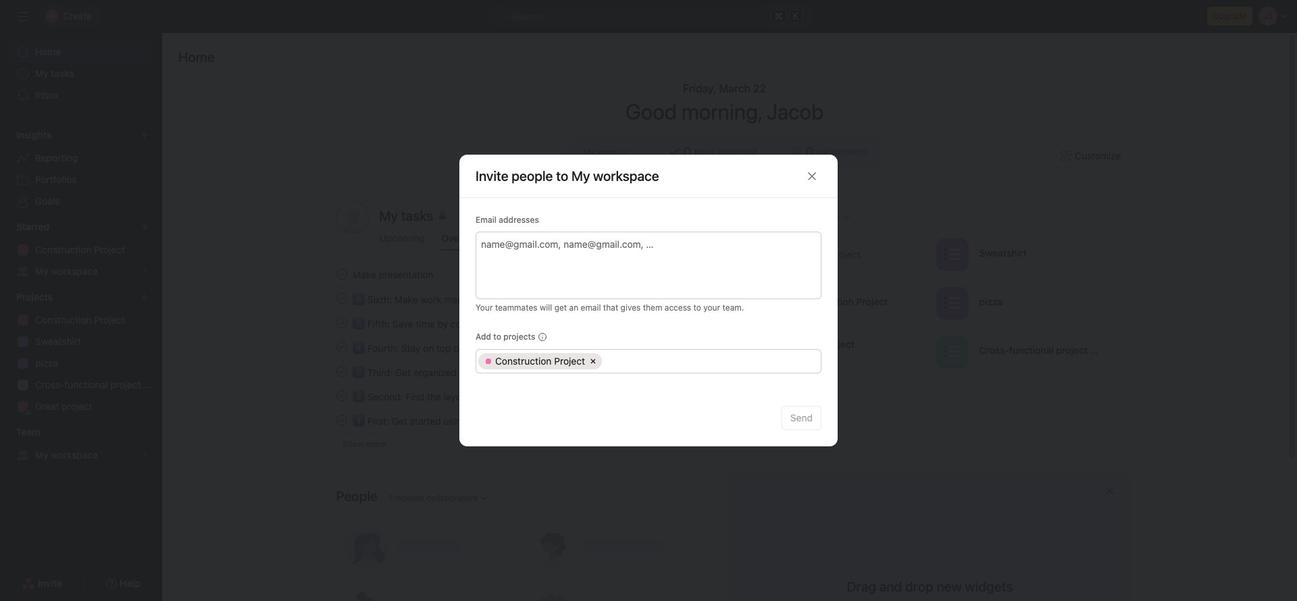 Task type: locate. For each thing, give the bounding box(es) containing it.
3 mark complete checkbox from the top
[[333, 315, 350, 331]]

0 vertical spatial mark complete checkbox
[[333, 339, 350, 355]]

name@gmail.com, name@gmail.com, … text field
[[481, 236, 814, 252]]

mark complete image
[[333, 291, 350, 307], [333, 339, 350, 355], [333, 364, 350, 380], [333, 412, 350, 428]]

5 mark complete checkbox from the top
[[333, 388, 350, 404]]

1 vertical spatial mark complete image
[[333, 315, 350, 331]]

teams element
[[0, 420, 162, 469]]

row for more information "image" associated with name@gmail.com, name@gmail.com, … text box
[[476, 350, 821, 373]]

1 vertical spatial list image
[[944, 344, 960, 360]]

2 list image from the top
[[944, 344, 960, 360]]

1 board image from the top
[[760, 295, 777, 311]]

row
[[476, 350, 821, 373], [476, 350, 821, 373]]

2 board image from the top
[[760, 344, 777, 360]]

Mark complete checkbox
[[333, 339, 350, 355], [333, 412, 350, 428]]

more information image
[[538, 333, 546, 341], [538, 333, 546, 341]]

3 mark complete image from the top
[[333, 388, 350, 404]]

board image
[[760, 295, 777, 311], [760, 344, 777, 360]]

2 mark complete image from the top
[[333, 315, 350, 331]]

list item
[[747, 234, 930, 275], [320, 286, 719, 311], [320, 311, 719, 335], [320, 335, 719, 359], [320, 359, 719, 384]]

list image down list icon
[[944, 344, 960, 360]]

mark complete image
[[333, 266, 350, 282], [333, 315, 350, 331], [333, 388, 350, 404]]

1 vertical spatial board image
[[760, 344, 777, 360]]

2 vertical spatial mark complete image
[[333, 388, 350, 404]]

2 mark complete checkbox from the top
[[333, 291, 350, 307]]

0 vertical spatial board image
[[760, 295, 777, 311]]

list image
[[944, 246, 960, 263], [944, 344, 960, 360]]

more information image for name@gmail.com, name@gmail.com, … text box
[[538, 333, 546, 341]]

add profile photo image
[[336, 201, 369, 234]]

list image up list icon
[[944, 246, 960, 263]]

mark complete image for first mark complete checkbox from the bottom
[[333, 388, 350, 404]]

2 mark complete checkbox from the top
[[333, 412, 350, 428]]

1 mark complete checkbox from the top
[[333, 339, 350, 355]]

name@gmail.com, name@gmail.com, … text field
[[481, 236, 814, 252]]

0 vertical spatial list image
[[944, 246, 960, 263]]

Mark complete checkbox
[[333, 266, 350, 282], [333, 291, 350, 307], [333, 315, 350, 331], [333, 364, 350, 380], [333, 388, 350, 404]]

dialog
[[459, 155, 838, 447], [459, 155, 838, 447]]

1 mark complete image from the top
[[333, 291, 350, 307]]

1 vertical spatial mark complete checkbox
[[333, 412, 350, 428]]

cell
[[478, 353, 602, 370], [478, 353, 602, 370], [604, 353, 817, 370], [604, 353, 817, 370]]

0 vertical spatial mark complete image
[[333, 266, 350, 282]]

insights element
[[0, 123, 162, 215]]

2 mark complete image from the top
[[333, 339, 350, 355]]

projects element
[[0, 285, 162, 420]]

1 list image from the top
[[944, 246, 960, 263]]

1 mark complete image from the top
[[333, 266, 350, 282]]



Task type: describe. For each thing, give the bounding box(es) containing it.
close this dialog image
[[807, 171, 818, 181]]

3 mark complete image from the top
[[333, 364, 350, 380]]

starred element
[[0, 215, 162, 285]]

close this dialog image
[[807, 171, 818, 181]]

hide sidebar image
[[18, 11, 28, 22]]

4 mark complete image from the top
[[333, 412, 350, 428]]

1 mark complete checkbox from the top
[[333, 266, 350, 282]]

mark complete image for third mark complete checkbox from the top
[[333, 315, 350, 331]]

dismiss image
[[1104, 486, 1115, 497]]

list image
[[944, 295, 960, 311]]

more information image for name@gmail.com, name@gmail.com, … text field
[[538, 333, 546, 341]]

mark complete image for 1st mark complete checkbox
[[333, 266, 350, 282]]

row for more information "image" related to name@gmail.com, name@gmail.com, … text field
[[476, 350, 821, 373]]

global element
[[0, 33, 162, 114]]

4 mark complete checkbox from the top
[[333, 364, 350, 380]]



Task type: vqa. For each thing, say whether or not it's contained in the screenshot.
rightmost the a
no



